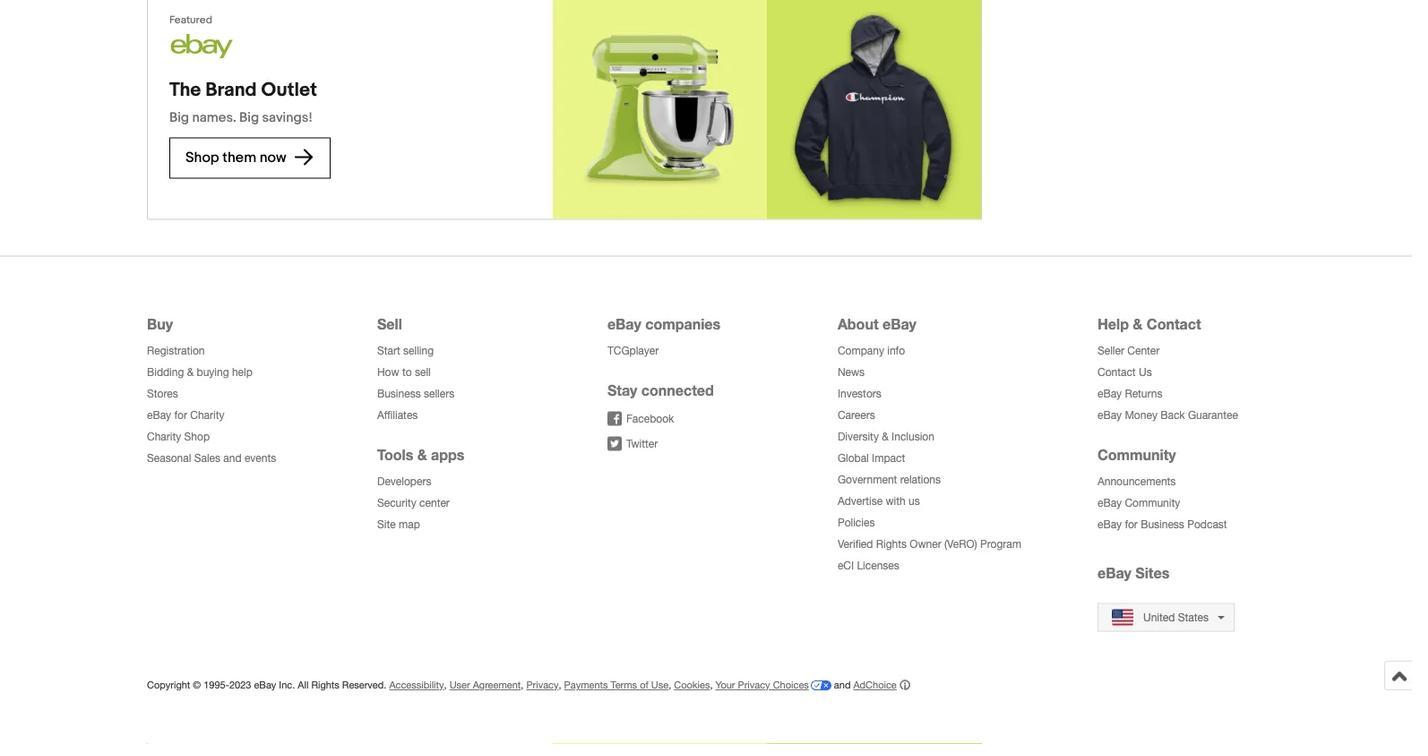 Task type: locate. For each thing, give the bounding box(es) containing it.
0 vertical spatial business
[[377, 388, 421, 401]]

affiliates link
[[377, 410, 418, 422]]

united
[[1144, 612, 1176, 625]]

2 , from the left
[[521, 681, 524, 692]]

contact down seller
[[1098, 367, 1136, 379]]

community up announcements
[[1098, 447, 1177, 464]]

©
[[193, 681, 201, 692]]

money
[[1125, 410, 1158, 422]]

for
[[174, 410, 187, 422], [1125, 519, 1138, 532]]

user agreement link
[[450, 681, 521, 692]]

, left privacy link
[[521, 681, 524, 692]]

owner
[[910, 539, 942, 551]]

ebay down stores at left
[[147, 410, 171, 422]]

1 vertical spatial shop
[[184, 431, 210, 444]]

registration
[[147, 345, 205, 358]]

and right 'sales'
[[224, 453, 242, 465]]

big down the
[[169, 110, 189, 127]]

shop left them
[[186, 149, 219, 167]]

investors
[[838, 388, 882, 401]]

stores
[[147, 388, 178, 401]]

sell
[[415, 367, 431, 379]]

cookies link
[[674, 681, 710, 692]]

1 horizontal spatial rights
[[877, 539, 907, 551]]

stores link
[[147, 388, 178, 401]]

1 privacy from the left
[[527, 681, 559, 692]]

business sellers link
[[377, 388, 455, 401]]

registration bidding & buying help stores ebay for charity charity shop seasonal sales and events
[[147, 345, 276, 465]]

accessibility
[[389, 681, 444, 692]]

global impact link
[[838, 453, 906, 465]]

careers
[[838, 410, 876, 422]]

rights
[[877, 539, 907, 551], [311, 681, 340, 692]]

bidding
[[147, 367, 184, 379]]

copyright © 1995-2023 ebay inc. all rights reserved. accessibility , user agreement , privacy , payments terms of use , cookies , your privacy choices
[[147, 681, 809, 692]]

contact inside seller center contact us ebay returns ebay money back guarantee
[[1098, 367, 1136, 379]]

companies
[[646, 316, 721, 333]]

charity up seasonal
[[147, 431, 181, 444]]

investors link
[[838, 388, 882, 401]]

for down ebay community link
[[1125, 519, 1138, 532]]

twitter
[[627, 438, 658, 451]]

1 vertical spatial charity
[[147, 431, 181, 444]]

& left buying
[[187, 367, 194, 379]]

contact up center
[[1147, 316, 1202, 333]]

brand
[[205, 79, 257, 102]]

ebay community link
[[1098, 498, 1181, 510]]

rights up the licenses
[[877, 539, 907, 551]]

us
[[909, 496, 920, 508]]

and
[[224, 453, 242, 465], [834, 681, 851, 692]]

0 horizontal spatial privacy
[[527, 681, 559, 692]]

5 , from the left
[[710, 681, 713, 692]]

privacy right your
[[738, 681, 771, 692]]

verified
[[838, 539, 874, 551]]

shop
[[186, 149, 219, 167], [184, 431, 210, 444]]

1 vertical spatial rights
[[311, 681, 340, 692]]

3 , from the left
[[559, 681, 562, 692]]

0 vertical spatial contact
[[1147, 316, 1202, 333]]

ebay inside registration bidding & buying help stores ebay for charity charity shop seasonal sales and events
[[147, 410, 171, 422]]

0 vertical spatial and
[[224, 453, 242, 465]]

business inside announcements ebay community ebay for business podcast
[[1141, 519, 1185, 532]]

0 horizontal spatial business
[[377, 388, 421, 401]]

1 vertical spatial community
[[1125, 498, 1181, 510]]

1 horizontal spatial privacy
[[738, 681, 771, 692]]

privacy
[[527, 681, 559, 692], [738, 681, 771, 692]]

and adchoice
[[832, 681, 897, 692]]

1 , from the left
[[444, 681, 447, 692]]

1 horizontal spatial and
[[834, 681, 851, 692]]

1 horizontal spatial for
[[1125, 519, 1138, 532]]

names.
[[192, 110, 236, 127]]

1 vertical spatial contact
[[1098, 367, 1136, 379]]

guarantee
[[1189, 410, 1239, 422]]

start selling how to sell business sellers affiliates
[[377, 345, 455, 422]]

verified rights owner (vero) program link
[[838, 539, 1022, 551]]

0 vertical spatial for
[[174, 410, 187, 422]]

apps
[[431, 447, 465, 464]]

seller center contact us ebay returns ebay money back guarantee
[[1098, 345, 1239, 422]]

&
[[1133, 316, 1143, 333], [187, 367, 194, 379], [882, 431, 889, 444], [417, 447, 427, 464]]

business down ebay community link
[[1141, 519, 1185, 532]]

buy
[[147, 316, 173, 333]]

1 vertical spatial for
[[1125, 519, 1138, 532]]

, left user
[[444, 681, 447, 692]]

privacy left payments at left bottom
[[527, 681, 559, 692]]

company info news investors careers diversity & inclusion global impact government relations advertise with us policies verified rights owner (vero) program eci licenses
[[838, 345, 1022, 573]]

and left adchoice on the right bottom of page
[[834, 681, 851, 692]]

0 horizontal spatial for
[[174, 410, 187, 422]]

choices
[[773, 681, 809, 692]]

ebay returns link
[[1098, 388, 1163, 401]]

business inside start selling how to sell business sellers affiliates
[[377, 388, 421, 401]]

help & contact
[[1098, 316, 1202, 333]]

diversity & inclusion link
[[838, 431, 935, 444]]

policies
[[838, 517, 875, 530]]

0 horizontal spatial charity
[[147, 431, 181, 444]]

ebay
[[608, 316, 642, 333], [883, 316, 917, 333], [1098, 388, 1122, 401], [147, 410, 171, 422], [1098, 410, 1122, 422], [1098, 498, 1122, 510], [1098, 519, 1122, 532], [1098, 565, 1132, 582], [254, 681, 276, 692]]

the
[[169, 79, 201, 102]]

1 vertical spatial and
[[834, 681, 851, 692]]

1 horizontal spatial charity
[[190, 410, 225, 422]]

shop inside registration bidding & buying help stores ebay for charity charity shop seasonal sales and events
[[184, 431, 210, 444]]

licenses
[[857, 560, 900, 573]]

payments terms of use link
[[564, 681, 669, 692]]

for inside announcements ebay community ebay for business podcast
[[1125, 519, 1138, 532]]

company
[[838, 345, 885, 358]]

big
[[169, 110, 189, 127], [239, 110, 259, 127]]

contact for &
[[1147, 316, 1202, 333]]

ebay money back guarantee link
[[1098, 410, 1239, 422]]

careers link
[[838, 410, 876, 422]]

business up affiliates
[[377, 388, 421, 401]]

0 vertical spatial shop
[[186, 149, 219, 167]]

outlet
[[261, 79, 317, 102]]

charity up charity shop link
[[190, 410, 225, 422]]

ebay for business podcast link
[[1098, 519, 1228, 532]]

0 horizontal spatial rights
[[311, 681, 340, 692]]

help
[[232, 367, 253, 379]]

terms
[[611, 681, 637, 692]]

inclusion
[[892, 431, 935, 444]]

1 vertical spatial business
[[1141, 519, 1185, 532]]

for up charity shop link
[[174, 410, 187, 422]]

1 big from the left
[[169, 110, 189, 127]]

policies link
[[838, 517, 875, 530]]

site map link
[[377, 519, 420, 532]]

0 horizontal spatial contact
[[1098, 367, 1136, 379]]

community inside announcements ebay community ebay for business podcast
[[1125, 498, 1181, 510]]

0 vertical spatial charity
[[190, 410, 225, 422]]

, left cookies link
[[669, 681, 672, 692]]

and inside registration bidding & buying help stores ebay for charity charity shop seasonal sales and events
[[224, 453, 242, 465]]

security center link
[[377, 498, 450, 510]]

, left your
[[710, 681, 713, 692]]

business
[[377, 388, 421, 401], [1141, 519, 1185, 532]]

facebook
[[627, 413, 674, 426]]

relations
[[901, 474, 941, 487]]

shop up 'sales'
[[184, 431, 210, 444]]

community up "ebay for business podcast" link
[[1125, 498, 1181, 510]]

1 horizontal spatial big
[[239, 110, 259, 127]]

1 horizontal spatial business
[[1141, 519, 1185, 532]]

states
[[1179, 612, 1209, 625]]

0 vertical spatial rights
[[877, 539, 907, 551]]

adchoice
[[854, 681, 897, 692]]

sell link
[[377, 316, 402, 333]]

1 horizontal spatial contact
[[1147, 316, 1202, 333]]

& up impact
[[882, 431, 889, 444]]

, left payments at left bottom
[[559, 681, 562, 692]]

ebay left the sites
[[1098, 565, 1132, 582]]

0 horizontal spatial and
[[224, 453, 242, 465]]

developers link
[[377, 476, 432, 489]]

help
[[1098, 316, 1129, 333]]

sell
[[377, 316, 402, 333]]

0 horizontal spatial big
[[169, 110, 189, 127]]

big down brand
[[239, 110, 259, 127]]

footer
[[138, 266, 1275, 729]]

stay
[[608, 382, 638, 399]]

user
[[450, 681, 470, 692]]

rights right all
[[311, 681, 340, 692]]

how to sell link
[[377, 367, 431, 379]]



Task type: describe. For each thing, give the bounding box(es) containing it.
start selling link
[[377, 345, 434, 358]]

start
[[377, 345, 400, 358]]

podcast
[[1188, 519, 1228, 532]]

business for community
[[1141, 519, 1185, 532]]

affiliates
[[377, 410, 418, 422]]

(vero)
[[945, 539, 978, 551]]

about
[[838, 316, 879, 333]]

for inside registration bidding & buying help stores ebay for charity charity shop seasonal sales and events
[[174, 410, 187, 422]]

seasonal sales and events link
[[147, 453, 276, 465]]

united states button
[[1098, 604, 1235, 633]]

ebay for charity link
[[147, 410, 225, 422]]

4 , from the left
[[669, 681, 672, 692]]

2 privacy from the left
[[738, 681, 771, 692]]

stay connected
[[608, 382, 714, 399]]

& right help
[[1133, 316, 1143, 333]]

news
[[838, 367, 865, 379]]

seasonal
[[147, 453, 191, 465]]

cookies
[[674, 681, 710, 692]]

developers
[[377, 476, 432, 489]]

2 big from the left
[[239, 110, 259, 127]]

ebay companies
[[608, 316, 721, 333]]

contact for center
[[1098, 367, 1136, 379]]

registration link
[[147, 345, 205, 358]]

ebay up the tcgplayer link
[[608, 316, 642, 333]]

footer containing buy
[[138, 266, 1275, 729]]

map
[[399, 519, 420, 532]]

site
[[377, 519, 396, 532]]

ebay down announcements
[[1098, 498, 1122, 510]]

contact us link
[[1098, 367, 1153, 379]]

about ebay
[[838, 316, 917, 333]]

ebay down "ebay returns" link
[[1098, 410, 1122, 422]]

events
[[245, 453, 276, 465]]

savings!
[[262, 110, 313, 127]]

reserved.
[[342, 681, 387, 692]]

buy link
[[147, 316, 173, 333]]

center
[[420, 498, 450, 510]]

government
[[838, 474, 898, 487]]

united states
[[1144, 612, 1209, 625]]

advertise
[[838, 496, 883, 508]]

your privacy choices link
[[716, 681, 832, 692]]

charity shop link
[[147, 431, 210, 444]]

ebay up info
[[883, 316, 917, 333]]

now
[[260, 149, 286, 167]]

rights inside company info news investors careers diversity & inclusion global impact government relations advertise with us policies verified rights owner (vero) program eci licenses
[[877, 539, 907, 551]]

ebay sites
[[1098, 565, 1170, 582]]

twitter link
[[608, 438, 658, 452]]

of
[[640, 681, 649, 692]]

about ebay link
[[838, 316, 917, 333]]

featured
[[169, 14, 212, 27]]

eci
[[838, 560, 854, 573]]

buying
[[197, 367, 229, 379]]

them
[[223, 149, 256, 167]]

& inside company info news investors careers diversity & inclusion global impact government relations advertise with us policies verified rights owner (vero) program eci licenses
[[882, 431, 889, 444]]

help & contact link
[[1098, 316, 1202, 333]]

community link
[[1098, 447, 1177, 464]]

program
[[981, 539, 1022, 551]]

business for how
[[377, 388, 421, 401]]

ebay down contact us link on the right of page
[[1098, 388, 1122, 401]]

copyright
[[147, 681, 190, 692]]

diversity
[[838, 431, 879, 444]]

sites
[[1136, 565, 1170, 582]]

global
[[838, 453, 869, 465]]

seller center link
[[1098, 345, 1160, 358]]

security
[[377, 498, 417, 510]]

developers security center site map
[[377, 476, 450, 532]]

returns
[[1125, 388, 1163, 401]]

government relations link
[[838, 474, 941, 487]]

0 vertical spatial community
[[1098, 447, 1177, 464]]

tcgplayer link
[[608, 345, 659, 358]]

adchoice link
[[854, 681, 911, 692]]

seller
[[1098, 345, 1125, 358]]

info
[[888, 345, 905, 358]]

& inside registration bidding & buying help stores ebay for charity charity shop seasonal sales and events
[[187, 367, 194, 379]]

back
[[1161, 410, 1186, 422]]

announcements ebay community ebay for business podcast
[[1098, 476, 1228, 532]]

to
[[402, 367, 412, 379]]

& left the apps
[[417, 447, 427, 464]]

with
[[886, 496, 906, 508]]

ebay left inc.
[[254, 681, 276, 692]]

tcgplayer
[[608, 345, 659, 358]]

payments
[[564, 681, 608, 692]]

2023
[[229, 681, 251, 692]]

accessibility link
[[389, 681, 444, 692]]

use
[[652, 681, 669, 692]]

ebay down ebay community link
[[1098, 519, 1122, 532]]

sales
[[194, 453, 221, 465]]

advertise with us link
[[838, 496, 920, 508]]

all
[[298, 681, 309, 692]]



Task type: vqa. For each thing, say whether or not it's contained in the screenshot.
info
yes



